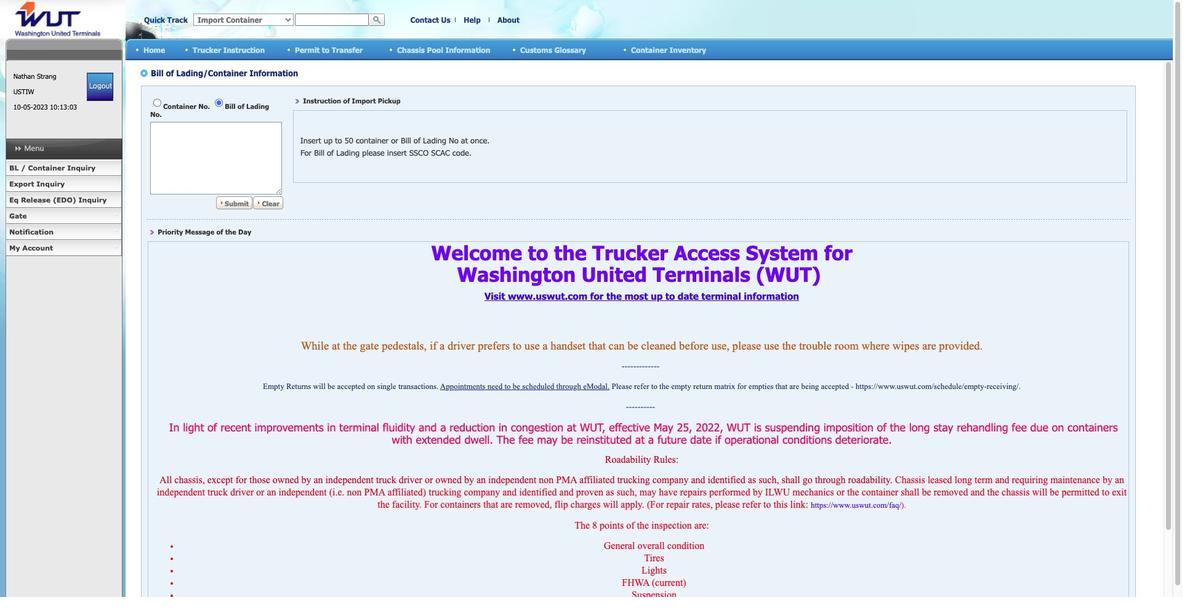 Task type: locate. For each thing, give the bounding box(es) containing it.
export
[[9, 180, 34, 188]]

1 vertical spatial container
[[28, 164, 65, 172]]

permit
[[295, 45, 320, 54]]

(edo)
[[53, 196, 76, 204]]

/
[[21, 164, 26, 172]]

inquiry right (edo)
[[79, 196, 107, 204]]

nathan strang
[[13, 72, 56, 80]]

notification
[[9, 228, 54, 236]]

inquiry for container
[[67, 164, 96, 172]]

inquiry inside bl / container inquiry link
[[67, 164, 96, 172]]

information
[[446, 45, 491, 54]]

inquiry up export inquiry link
[[67, 164, 96, 172]]

chassis
[[397, 45, 425, 54]]

inquiry for (edo)
[[79, 196, 107, 204]]

0 vertical spatial inquiry
[[67, 164, 96, 172]]

2 vertical spatial inquiry
[[79, 196, 107, 204]]

gate link
[[6, 208, 122, 224]]

bl
[[9, 164, 19, 172]]

contact us link
[[410, 15, 451, 24]]

login image
[[87, 73, 113, 101]]

contact
[[410, 15, 439, 24]]

quick
[[144, 15, 165, 24]]

10-
[[13, 103, 23, 111]]

customs glossary
[[520, 45, 586, 54]]

my account link
[[6, 240, 122, 256]]

container
[[631, 45, 668, 54], [28, 164, 65, 172]]

account
[[22, 244, 53, 252]]

inquiry inside eq release (edo) inquiry link
[[79, 196, 107, 204]]

2023
[[33, 103, 48, 111]]

to
[[322, 45, 330, 54]]

my account
[[9, 244, 53, 252]]

nathan
[[13, 72, 35, 80]]

us
[[441, 15, 451, 24]]

home
[[144, 45, 165, 54]]

export inquiry link
[[6, 176, 122, 192]]

container inventory
[[631, 45, 707, 54]]

container up export inquiry
[[28, 164, 65, 172]]

1 vertical spatial inquiry
[[37, 180, 65, 188]]

inventory
[[670, 45, 707, 54]]

0 vertical spatial container
[[631, 45, 668, 54]]

inquiry
[[67, 164, 96, 172], [37, 180, 65, 188], [79, 196, 107, 204]]

ustiw
[[13, 87, 34, 95]]

container left inventory
[[631, 45, 668, 54]]

inquiry down bl / container inquiry at the left top of page
[[37, 180, 65, 188]]

None text field
[[295, 14, 369, 26]]

permit to transfer
[[295, 45, 363, 54]]

0 horizontal spatial container
[[28, 164, 65, 172]]

instruction
[[223, 45, 265, 54]]

1 horizontal spatial container
[[631, 45, 668, 54]]



Task type: describe. For each thing, give the bounding box(es) containing it.
inquiry inside export inquiry link
[[37, 180, 65, 188]]

10-05-2023 10:13:03
[[13, 103, 77, 111]]

glossary
[[555, 45, 586, 54]]

eq release (edo) inquiry link
[[6, 192, 122, 208]]

trucker instruction
[[193, 45, 265, 54]]

05-
[[23, 103, 33, 111]]

gate
[[9, 212, 27, 220]]

export inquiry
[[9, 180, 65, 188]]

eq release (edo) inquiry
[[9, 196, 107, 204]]

contact us
[[410, 15, 451, 24]]

bl / container inquiry link
[[6, 160, 122, 176]]

my
[[9, 244, 20, 252]]

notification link
[[6, 224, 122, 240]]

10:13:03
[[50, 103, 77, 111]]

transfer
[[332, 45, 363, 54]]

bl / container inquiry
[[9, 164, 96, 172]]

chassis pool information
[[397, 45, 491, 54]]

release
[[21, 196, 51, 204]]

help link
[[464, 15, 481, 24]]

about
[[498, 15, 520, 24]]

about link
[[498, 15, 520, 24]]

track
[[167, 15, 188, 24]]

trucker
[[193, 45, 221, 54]]

eq
[[9, 196, 19, 204]]

customs
[[520, 45, 552, 54]]

help
[[464, 15, 481, 24]]

strang
[[37, 72, 56, 80]]

pool
[[427, 45, 443, 54]]

quick track
[[144, 15, 188, 24]]



Task type: vqa. For each thing, say whether or not it's contained in the screenshot.
The Container inside the BL / Container Inquiry link
no



